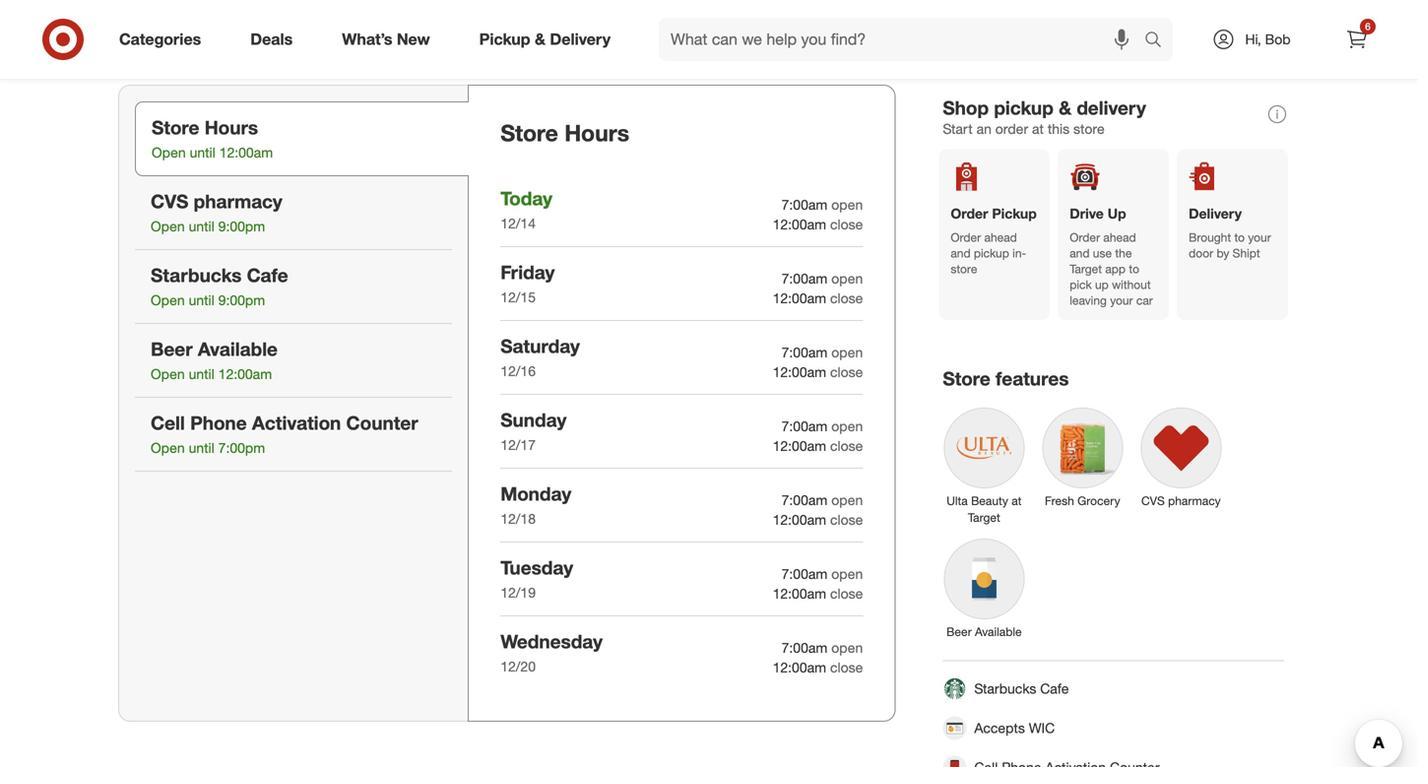 Task type: locate. For each thing, give the bounding box(es) containing it.
ahead inside "order pickup order ahead and pickup in- store"
[[985, 230, 1018, 245]]

available inside beer available open until 12:00am
[[198, 338, 278, 361]]

target inside drive up order ahead and use the target app to pick up without leaving your car
[[1070, 262, 1103, 277]]

open inside "cell phone activation counter open until 7:00pm"
[[151, 440, 185, 457]]

your
[[1249, 230, 1272, 245], [1111, 293, 1134, 308]]

1 horizontal spatial available
[[976, 625, 1022, 640]]

open inside cvs pharmacy open until 9:00pm
[[151, 218, 185, 235]]

use
[[1093, 246, 1112, 261]]

cvs pharmacy link
[[1132, 399, 1231, 513]]

0 vertical spatial cvs
[[151, 190, 189, 213]]

1 ahead from the left
[[985, 230, 1018, 245]]

ahead for up
[[1104, 230, 1137, 245]]

until inside cvs pharmacy open until 9:00pm
[[189, 218, 215, 235]]

and left in-
[[951, 246, 971, 261]]

0 horizontal spatial cafe
[[247, 264, 288, 287]]

beer for beer available open until 12:00am
[[151, 338, 193, 361]]

pickup
[[480, 30, 531, 49], [993, 205, 1037, 222]]

open for tuesday
[[832, 565, 863, 583]]

phone
[[190, 412, 247, 435]]

until inside beer available open until 12:00am
[[189, 366, 215, 383]]

1 horizontal spatial store
[[501, 119, 559, 147]]

by
[[1217, 246, 1230, 261]]

store up today
[[501, 119, 559, 147]]

5 open from the top
[[832, 492, 863, 509]]

up
[[1096, 278, 1109, 292]]

9:00pm inside cvs pharmacy open until 9:00pm
[[218, 218, 265, 235]]

1 9:00pm from the top
[[218, 218, 265, 235]]

1 horizontal spatial beer
[[947, 625, 972, 640]]

store down categories link
[[152, 116, 199, 139]]

pickup up in-
[[993, 205, 1037, 222]]

5 7:00am open 12:00am close from the top
[[773, 492, 863, 529]]

and inside drive up order ahead and use the target app to pick up without leaving your car
[[1070, 246, 1090, 261]]

1 horizontal spatial cvs
[[1142, 494, 1165, 508]]

0 horizontal spatial starbucks
[[151, 264, 242, 287]]

cafe down cvs pharmacy open until 9:00pm
[[247, 264, 288, 287]]

store
[[152, 116, 199, 139], [501, 119, 559, 147], [943, 368, 991, 390]]

beer inside beer available open until 12:00am
[[151, 338, 193, 361]]

7:00am for today
[[782, 196, 828, 213]]

door
[[1189, 246, 1214, 261]]

2 and from the left
[[1070, 246, 1090, 261]]

up
[[1108, 205, 1127, 222]]

what's
[[342, 30, 393, 49]]

until inside "store hours open until 12:00am"
[[190, 144, 216, 161]]

0 horizontal spatial delivery
[[550, 30, 611, 49]]

0 vertical spatial 9:00pm
[[218, 218, 265, 235]]

7:00am
[[782, 196, 828, 213], [782, 270, 828, 287], [782, 344, 828, 361], [782, 418, 828, 435], [782, 492, 828, 509], [782, 565, 828, 583], [782, 639, 828, 657]]

at right beauty
[[1012, 494, 1022, 508]]

pharmacy down "store hours open until 12:00am"
[[194, 190, 283, 213]]

1 open from the top
[[832, 196, 863, 213]]

close
[[831, 216, 863, 233], [831, 290, 863, 307], [831, 363, 863, 381], [831, 437, 863, 455], [831, 511, 863, 529], [831, 585, 863, 602], [831, 659, 863, 676]]

cafe for starbucks cafe
[[1041, 680, 1069, 697]]

to
[[1235, 230, 1246, 245], [1130, 262, 1140, 277]]

hours for store hours
[[565, 119, 630, 147]]

order for order pickup
[[951, 230, 982, 245]]

cvs pharmacy open until 9:00pm
[[151, 190, 283, 235]]

0 horizontal spatial beer
[[151, 338, 193, 361]]

ahead for pickup
[[985, 230, 1018, 245]]

4 close from the top
[[831, 437, 863, 455]]

1 vertical spatial store
[[951, 262, 978, 277]]

ulta beauty at target
[[947, 494, 1022, 525]]

today 12/14
[[501, 187, 553, 232]]

0 vertical spatial target
[[1070, 262, 1103, 277]]

0 vertical spatial at
[[1033, 120, 1044, 137]]

cvs right grocery
[[1142, 494, 1165, 508]]

open up beer available open until 12:00am
[[151, 292, 185, 309]]

drive
[[1070, 205, 1104, 222]]

0 vertical spatial pharmacy
[[194, 190, 283, 213]]

5 close from the top
[[831, 511, 863, 529]]

open for cvs pharmacy
[[151, 218, 185, 235]]

cafe for starbucks cafe open until 9:00pm
[[247, 264, 288, 287]]

at
[[1033, 120, 1044, 137], [1012, 494, 1022, 508]]

2 open from the top
[[832, 270, 863, 287]]

1 vertical spatial at
[[1012, 494, 1022, 508]]

1 horizontal spatial pickup
[[993, 205, 1037, 222]]

2 7:00am open 12:00am close from the top
[[773, 270, 863, 307]]

tuesday 12/19
[[501, 557, 574, 602]]

1 horizontal spatial to
[[1235, 230, 1246, 245]]

hours
[[205, 116, 258, 139], [565, 119, 630, 147]]

9:00pm
[[218, 218, 265, 235], [218, 292, 265, 309]]

9:00pm up starbucks cafe open until 9:00pm at left top
[[218, 218, 265, 235]]

0 horizontal spatial and
[[951, 246, 971, 261]]

categories link
[[102, 18, 226, 61]]

2 close from the top
[[831, 290, 863, 307]]

7:00am for monday
[[782, 492, 828, 509]]

1 horizontal spatial ahead
[[1104, 230, 1137, 245]]

accepts wic
[[975, 720, 1056, 737]]

7:00am for sunday
[[782, 418, 828, 435]]

1 vertical spatial to
[[1130, 262, 1140, 277]]

target down beauty
[[968, 510, 1001, 525]]

12:00am inside beer available open until 12:00am
[[218, 366, 272, 383]]

1 horizontal spatial &
[[1059, 97, 1072, 119]]

your inside drive up order ahead and use the target app to pick up without leaving your car
[[1111, 293, 1134, 308]]

wic
[[1029, 720, 1056, 737]]

1 vertical spatial cvs
[[1142, 494, 1165, 508]]

0 horizontal spatial available
[[198, 338, 278, 361]]

& up this
[[1059, 97, 1072, 119]]

pharmacy inside cvs pharmacy open until 9:00pm
[[194, 190, 283, 213]]

open inside "store hours open until 12:00am"
[[152, 144, 186, 161]]

to up shipt
[[1235, 230, 1246, 245]]

pickup left in-
[[974, 246, 1010, 261]]

and left use
[[1070, 246, 1090, 261]]

target up pick
[[1070, 262, 1103, 277]]

starbucks down cvs pharmacy open until 9:00pm
[[151, 264, 242, 287]]

available down starbucks cafe open until 9:00pm at left top
[[198, 338, 278, 361]]

0 vertical spatial pickup
[[995, 97, 1054, 119]]

shop
[[943, 97, 989, 119]]

pickup inside shop pickup & delivery start an order at this store
[[995, 97, 1054, 119]]

monday 12/18
[[501, 483, 572, 528]]

0 horizontal spatial target
[[968, 510, 1001, 525]]

1 vertical spatial your
[[1111, 293, 1134, 308]]

an
[[977, 120, 992, 137]]

1 vertical spatial 9:00pm
[[218, 292, 265, 309]]

2 9:00pm from the top
[[218, 292, 265, 309]]

cvs inside cvs pharmacy open until 9:00pm
[[151, 190, 189, 213]]

ahead inside drive up order ahead and use the target app to pick up without leaving your car
[[1104, 230, 1137, 245]]

0 horizontal spatial cvs
[[151, 190, 189, 213]]

close for today
[[831, 216, 863, 233]]

delivery up store hours
[[550, 30, 611, 49]]

starbucks cafe open until 9:00pm
[[151, 264, 288, 309]]

12:00am
[[219, 144, 273, 161], [773, 216, 827, 233], [773, 290, 827, 307], [773, 363, 827, 381], [218, 366, 272, 383], [773, 437, 827, 455], [773, 511, 827, 529], [773, 585, 827, 602], [773, 659, 827, 676]]

6 close from the top
[[831, 585, 863, 602]]

1 vertical spatial &
[[1059, 97, 1072, 119]]

open up cvs pharmacy open until 9:00pm
[[152, 144, 186, 161]]

0 horizontal spatial store
[[951, 262, 978, 277]]

12/14
[[501, 215, 536, 232]]

until down the phone
[[189, 440, 215, 457]]

1 vertical spatial delivery
[[1189, 205, 1243, 222]]

6 7:00am open 12:00am close from the top
[[773, 565, 863, 602]]

to up without
[[1130, 262, 1140, 277]]

open for today
[[832, 196, 863, 213]]

1 vertical spatial cafe
[[1041, 680, 1069, 697]]

4 7:00am from the top
[[782, 418, 828, 435]]

1 vertical spatial starbucks
[[975, 680, 1037, 697]]

your inside delivery brought to your door by shipt
[[1249, 230, 1272, 245]]

store inside "store hours open until 12:00am"
[[152, 116, 199, 139]]

starbucks up the accepts
[[975, 680, 1037, 697]]

0 vertical spatial cafe
[[247, 264, 288, 287]]

12/17
[[501, 437, 536, 454]]

open for monday
[[832, 492, 863, 509]]

available up starbucks cafe
[[976, 625, 1022, 640]]

hours for store hours open until 12:00am
[[205, 116, 258, 139]]

0 horizontal spatial pickup
[[480, 30, 531, 49]]

0 vertical spatial beer
[[151, 338, 193, 361]]

pickup
[[995, 97, 1054, 119], [974, 246, 1010, 261]]

pickup inside "order pickup order ahead and pickup in- store"
[[993, 205, 1037, 222]]

3 open from the top
[[832, 344, 863, 361]]

5 7:00am from the top
[[782, 492, 828, 509]]

starbucks
[[151, 264, 242, 287], [975, 680, 1037, 697]]

target inside ulta beauty at target
[[968, 510, 1001, 525]]

0 vertical spatial your
[[1249, 230, 1272, 245]]

1 horizontal spatial starbucks
[[975, 680, 1037, 697]]

store left "features"
[[943, 368, 991, 390]]

1 close from the top
[[831, 216, 863, 233]]

3 close from the top
[[831, 363, 863, 381]]

9:00pm up beer available open until 12:00am
[[218, 292, 265, 309]]

1 horizontal spatial at
[[1033, 120, 1044, 137]]

what's new link
[[325, 18, 455, 61]]

beer
[[151, 338, 193, 361], [947, 625, 972, 640]]

store for store hours
[[501, 119, 559, 147]]

1 horizontal spatial pharmacy
[[1169, 494, 1221, 508]]

0 vertical spatial store
[[1074, 120, 1105, 137]]

& up store hours
[[535, 30, 546, 49]]

open for friday
[[832, 270, 863, 287]]

0 horizontal spatial at
[[1012, 494, 1022, 508]]

0 vertical spatial &
[[535, 30, 546, 49]]

1 vertical spatial beer
[[947, 625, 972, 640]]

1 and from the left
[[951, 246, 971, 261]]

1 horizontal spatial target
[[1070, 262, 1103, 277]]

starbucks for starbucks cafe open until 9:00pm
[[151, 264, 242, 287]]

7:00pm
[[218, 440, 265, 457]]

starbucks inside starbucks cafe open until 9:00pm
[[151, 264, 242, 287]]

7 7:00am open 12:00am close from the top
[[773, 639, 863, 676]]

0 horizontal spatial pharmacy
[[194, 190, 283, 213]]

order inside drive up order ahead and use the target app to pick up without leaving your car
[[1070, 230, 1101, 245]]

starbucks cafe
[[975, 680, 1069, 697]]

7 open from the top
[[832, 639, 863, 657]]

cafe
[[247, 264, 288, 287], [1041, 680, 1069, 697]]

1 horizontal spatial delivery
[[1189, 205, 1243, 222]]

1 7:00am open 12:00am close from the top
[[773, 196, 863, 233]]

7:00am open 12:00am close for tuesday
[[773, 565, 863, 602]]

12/16
[[501, 363, 536, 380]]

friday
[[501, 261, 555, 284]]

7:00am open 12:00am close for sunday
[[773, 418, 863, 455]]

pharmacy
[[194, 190, 283, 213], [1169, 494, 1221, 508]]

sunday 12/17
[[501, 409, 567, 454]]

0 vertical spatial to
[[1235, 230, 1246, 245]]

6 7:00am from the top
[[782, 565, 828, 583]]

until up starbucks cafe open until 9:00pm at left top
[[189, 218, 215, 235]]

0 horizontal spatial to
[[1130, 262, 1140, 277]]

0 horizontal spatial hours
[[205, 116, 258, 139]]

until
[[190, 144, 216, 161], [189, 218, 215, 235], [189, 292, 215, 309], [189, 366, 215, 383], [189, 440, 215, 457]]

cvs pharmacy
[[1142, 494, 1221, 508]]

12:00am for friday
[[773, 290, 827, 307]]

6 open from the top
[[832, 565, 863, 583]]

1 vertical spatial pickup
[[993, 205, 1037, 222]]

open inside starbucks cafe open until 9:00pm
[[151, 292, 185, 309]]

cafe inside starbucks cafe open until 9:00pm
[[247, 264, 288, 287]]

7 7:00am from the top
[[782, 639, 828, 657]]

your down without
[[1111, 293, 1134, 308]]

open up starbucks cafe open until 9:00pm at left top
[[151, 218, 185, 235]]

1 horizontal spatial store
[[1074, 120, 1105, 137]]

hours inside "store hours open until 12:00am"
[[205, 116, 258, 139]]

2 ahead from the left
[[1104, 230, 1137, 245]]

7 close from the top
[[831, 659, 863, 676]]

12:00am for today
[[773, 216, 827, 233]]

open up cell
[[151, 366, 185, 383]]

available
[[198, 338, 278, 361], [976, 625, 1022, 640]]

your up shipt
[[1249, 230, 1272, 245]]

open for store hours
[[152, 144, 186, 161]]

0 vertical spatial available
[[198, 338, 278, 361]]

at left this
[[1033, 120, 1044, 137]]

open down cell
[[151, 440, 185, 457]]

1 vertical spatial target
[[968, 510, 1001, 525]]

open
[[832, 196, 863, 213], [832, 270, 863, 287], [832, 344, 863, 361], [832, 418, 863, 435], [832, 492, 863, 509], [832, 565, 863, 583], [832, 639, 863, 657]]

1 horizontal spatial hours
[[565, 119, 630, 147]]

1 horizontal spatial and
[[1070, 246, 1090, 261]]

until up the phone
[[189, 366, 215, 383]]

1 7:00am from the top
[[782, 196, 828, 213]]

open for starbucks cafe
[[151, 292, 185, 309]]

12:00am for monday
[[773, 511, 827, 529]]

without
[[1113, 278, 1151, 292]]

cvs
[[151, 190, 189, 213], [1142, 494, 1165, 508]]

0 vertical spatial starbucks
[[151, 264, 242, 287]]

open for beer available
[[151, 366, 185, 383]]

open inside beer available open until 12:00am
[[151, 366, 185, 383]]

until up beer available open until 12:00am
[[189, 292, 215, 309]]

store for store hours open until 12:00am
[[152, 116, 199, 139]]

shipt
[[1233, 246, 1261, 261]]

4 7:00am open 12:00am close from the top
[[773, 418, 863, 455]]

1 vertical spatial available
[[976, 625, 1022, 640]]

0 horizontal spatial ahead
[[985, 230, 1018, 245]]

7:00am open 12:00am close
[[773, 196, 863, 233], [773, 270, 863, 307], [773, 344, 863, 381], [773, 418, 863, 455], [773, 492, 863, 529], [773, 565, 863, 602], [773, 639, 863, 676]]

1 horizontal spatial cafe
[[1041, 680, 1069, 697]]

the
[[1116, 246, 1133, 261]]

deals link
[[234, 18, 318, 61]]

delivery up brought on the top right of the page
[[1189, 205, 1243, 222]]

3 7:00am open 12:00am close from the top
[[773, 344, 863, 381]]

pickup up order
[[995, 97, 1054, 119]]

0 horizontal spatial store
[[152, 116, 199, 139]]

open
[[152, 144, 186, 161], [151, 218, 185, 235], [151, 292, 185, 309], [151, 366, 185, 383], [151, 440, 185, 457]]

ahead up the
[[1104, 230, 1137, 245]]

and inside "order pickup order ahead and pickup in- store"
[[951, 246, 971, 261]]

1 vertical spatial pickup
[[974, 246, 1010, 261]]

0 vertical spatial delivery
[[550, 30, 611, 49]]

ahead up in-
[[985, 230, 1018, 245]]

2 horizontal spatial store
[[943, 368, 991, 390]]

cvs for cvs pharmacy
[[1142, 494, 1165, 508]]

12/18
[[501, 510, 536, 528]]

0 horizontal spatial &
[[535, 30, 546, 49]]

7:00am open 12:00am close for today
[[773, 196, 863, 233]]

until inside starbucks cafe open until 9:00pm
[[189, 292, 215, 309]]

9:00pm inside starbucks cafe open until 9:00pm
[[218, 292, 265, 309]]

3 7:00am from the top
[[782, 344, 828, 361]]

12:00am for tuesday
[[773, 585, 827, 602]]

and
[[951, 246, 971, 261], [1070, 246, 1090, 261]]

pharmacy right grocery
[[1169, 494, 1221, 508]]

cvs down "store hours open until 12:00am"
[[151, 190, 189, 213]]

close for tuesday
[[831, 585, 863, 602]]

cafe up wic
[[1041, 680, 1069, 697]]

2 7:00am from the top
[[782, 270, 828, 287]]

until up cvs pharmacy open until 9:00pm
[[190, 144, 216, 161]]

1 horizontal spatial your
[[1249, 230, 1272, 245]]

delivery
[[550, 30, 611, 49], [1189, 205, 1243, 222]]

1 vertical spatial pharmacy
[[1169, 494, 1221, 508]]

4 open from the top
[[832, 418, 863, 435]]

pickup right new
[[480, 30, 531, 49]]

& inside pickup & delivery link
[[535, 30, 546, 49]]

0 horizontal spatial your
[[1111, 293, 1134, 308]]

pickup inside "order pickup order ahead and pickup in- store"
[[974, 246, 1010, 261]]

store
[[1074, 120, 1105, 137], [951, 262, 978, 277]]



Task type: describe. For each thing, give the bounding box(es) containing it.
to inside delivery brought to your door by shipt
[[1235, 230, 1246, 245]]

available for beer available open until 12:00am
[[198, 338, 278, 361]]

close for sunday
[[831, 437, 863, 455]]

beauty
[[972, 494, 1009, 508]]

new
[[397, 30, 430, 49]]

9:00pm for pharmacy
[[218, 218, 265, 235]]

beer available link
[[935, 530, 1034, 645]]

fresh
[[1045, 494, 1075, 508]]

car
[[1137, 293, 1154, 308]]

until for starbucks
[[189, 292, 215, 309]]

12:00am inside "store hours open until 12:00am"
[[219, 144, 273, 161]]

7:00am for tuesday
[[782, 565, 828, 583]]

hi,
[[1246, 31, 1262, 48]]

today
[[501, 187, 553, 210]]

12:00am for sunday
[[773, 437, 827, 455]]

tuesday
[[501, 557, 574, 579]]

fresh grocery
[[1045, 494, 1121, 508]]

accepts
[[975, 720, 1026, 737]]

activation
[[252, 412, 341, 435]]

categories
[[119, 30, 201, 49]]

leaving
[[1070, 293, 1107, 308]]

fresh grocery link
[[1034, 399, 1132, 513]]

order pickup order ahead and pickup in- store
[[951, 205, 1037, 277]]

9:00pm for cafe
[[218, 292, 265, 309]]

delivery inside pickup & delivery link
[[550, 30, 611, 49]]

until for store
[[190, 144, 216, 161]]

beer for beer available
[[947, 625, 972, 640]]

pick
[[1070, 278, 1092, 292]]

sunday
[[501, 409, 567, 431]]

open for wednesday
[[832, 639, 863, 657]]

search button
[[1136, 18, 1183, 65]]

cell
[[151, 412, 185, 435]]

until for beer
[[189, 366, 215, 383]]

delivery brought to your door by shipt
[[1189, 205, 1272, 261]]

to inside drive up order ahead and use the target app to pick up without leaving your car
[[1130, 262, 1140, 277]]

close for wednesday
[[831, 659, 863, 676]]

features
[[996, 368, 1070, 390]]

and for order
[[951, 246, 971, 261]]

counter
[[346, 412, 418, 435]]

7:00am for wednesday
[[782, 639, 828, 657]]

brought
[[1189, 230, 1232, 245]]

cell phone activation counter open until 7:00pm
[[151, 412, 418, 457]]

& inside shop pickup & delivery start an order at this store
[[1059, 97, 1072, 119]]

wednesday 12/20
[[501, 630, 603, 675]]

12/19
[[501, 584, 536, 602]]

pickup & delivery link
[[463, 18, 636, 61]]

app
[[1106, 262, 1126, 277]]

and for drive
[[1070, 246, 1090, 261]]

7:00am open 12:00am close for wednesday
[[773, 639, 863, 676]]

pharmacy for cvs pharmacy
[[1169, 494, 1221, 508]]

order for drive up
[[1070, 230, 1101, 245]]

cvs for cvs pharmacy open until 9:00pm
[[151, 190, 189, 213]]

search
[[1136, 32, 1183, 51]]

open for sunday
[[832, 418, 863, 435]]

7:00am open 12:00am close for saturday
[[773, 344, 863, 381]]

pickup & delivery
[[480, 30, 611, 49]]

store inside shop pickup & delivery start an order at this store
[[1074, 120, 1105, 137]]

deals
[[250, 30, 293, 49]]

at inside ulta beauty at target
[[1012, 494, 1022, 508]]

starbucks for starbucks cafe
[[975, 680, 1037, 697]]

beer available
[[947, 625, 1022, 640]]

wednesday
[[501, 630, 603, 653]]

bob
[[1266, 31, 1291, 48]]

monday
[[501, 483, 572, 505]]

shop pickup & delivery start an order at this store
[[943, 97, 1147, 137]]

What can we help you find? suggestions appear below search field
[[659, 18, 1150, 61]]

saturday 12/16
[[501, 335, 580, 380]]

ulta beauty at target link
[[935, 399, 1034, 530]]

friday 12/15
[[501, 261, 555, 306]]

beer available open until 12:00am
[[151, 338, 278, 383]]

at inside shop pickup & delivery start an order at this store
[[1033, 120, 1044, 137]]

this
[[1048, 120, 1070, 137]]

what's new
[[342, 30, 430, 49]]

12:00am for wednesday
[[773, 659, 827, 676]]

open for saturday
[[832, 344, 863, 361]]

6 link
[[1336, 18, 1379, 61]]

12/20
[[501, 658, 536, 675]]

pharmacy for cvs pharmacy open until 9:00pm
[[194, 190, 283, 213]]

saturday
[[501, 335, 580, 358]]

available for beer available
[[976, 625, 1022, 640]]

store capabilities with hours, vertical tabs tab list
[[118, 85, 469, 722]]

order
[[996, 120, 1029, 137]]

store features
[[943, 368, 1070, 390]]

store hours
[[501, 119, 630, 147]]

7:00am for saturday
[[782, 344, 828, 361]]

7:00am for friday
[[782, 270, 828, 287]]

store inside "order pickup order ahead and pickup in- store"
[[951, 262, 978, 277]]

close for friday
[[831, 290, 863, 307]]

12:00am for saturday
[[773, 363, 827, 381]]

start
[[943, 120, 973, 137]]

store hours open until 12:00am
[[152, 116, 273, 161]]

grocery
[[1078, 494, 1121, 508]]

0 vertical spatial pickup
[[480, 30, 531, 49]]

delivery
[[1077, 97, 1147, 119]]

7:00am open 12:00am close for monday
[[773, 492, 863, 529]]

in-
[[1013, 246, 1027, 261]]

7:00am open 12:00am close for friday
[[773, 270, 863, 307]]

close for saturday
[[831, 363, 863, 381]]

until for cvs
[[189, 218, 215, 235]]

close for monday
[[831, 511, 863, 529]]

drive up order ahead and use the target app to pick up without leaving your car
[[1070, 205, 1154, 308]]

store for store features
[[943, 368, 991, 390]]

12/15
[[501, 289, 536, 306]]

hi, bob
[[1246, 31, 1291, 48]]

ulta
[[947, 494, 968, 508]]

6
[[1366, 20, 1371, 33]]

until inside "cell phone activation counter open until 7:00pm"
[[189, 440, 215, 457]]

delivery inside delivery brought to your door by shipt
[[1189, 205, 1243, 222]]



Task type: vqa. For each thing, say whether or not it's contained in the screenshot.


